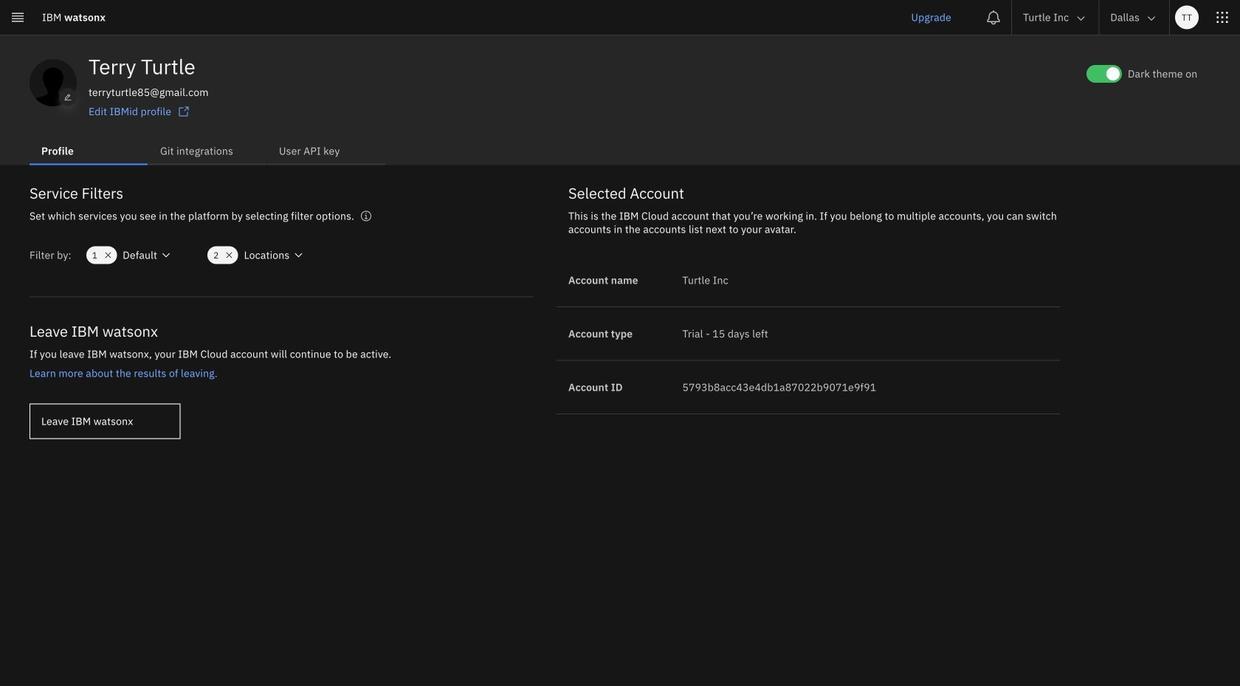 Task type: describe. For each thing, give the bounding box(es) containing it.
open menu image
[[160, 249, 172, 261]]

arrow image
[[1075, 12, 1087, 24]]

clear all selected items image
[[223, 249, 235, 261]]

global navigation element
[[0, 0, 1241, 686]]



Task type: vqa. For each thing, say whether or not it's contained in the screenshot.
Global navigation element
yes



Task type: locate. For each thing, give the bounding box(es) containing it.
profile picture image
[[30, 59, 77, 106]]

notifications image
[[987, 10, 1001, 25]]

clear all selected items image
[[102, 249, 114, 261]]

tab list
[[30, 135, 385, 165]]

open menu image
[[293, 249, 305, 261]]

arrow image
[[1146, 12, 1158, 24]]



